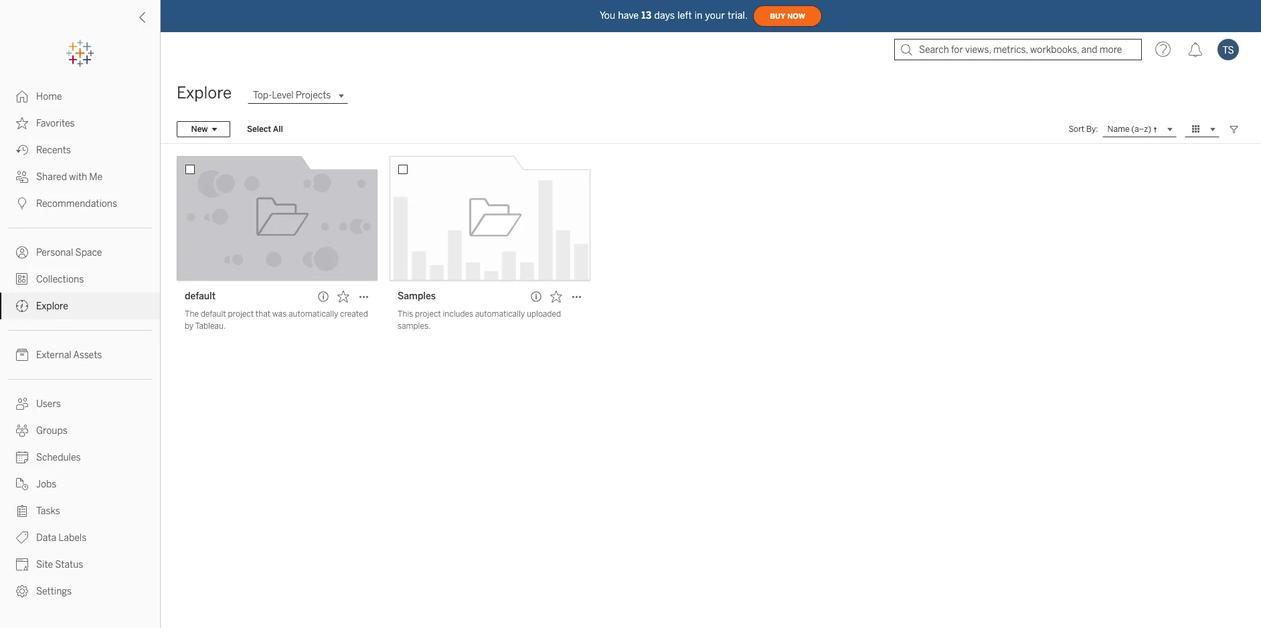 Task type: describe. For each thing, give the bounding box(es) containing it.
data labels
[[36, 532, 87, 544]]

this
[[398, 309, 413, 319]]

0 vertical spatial default
[[185, 291, 216, 302]]

groups
[[36, 425, 67, 437]]

favorites link
[[0, 110, 160, 137]]

settings link
[[0, 578, 160, 605]]

you
[[600, 10, 616, 21]]

created
[[340, 309, 368, 319]]

home
[[36, 91, 62, 102]]

default image
[[177, 156, 378, 281]]

buy now button
[[754, 5, 823, 27]]

buy now
[[770, 12, 806, 20]]

me
[[89, 171, 103, 183]]

external assets link
[[0, 342, 160, 368]]

home link
[[0, 83, 160, 110]]

trial.
[[728, 10, 748, 21]]

shared with me
[[36, 171, 103, 183]]

new button
[[177, 121, 230, 137]]

new
[[191, 125, 208, 134]]

uploaded
[[527, 309, 561, 319]]

settings
[[36, 586, 72, 597]]

left
[[678, 10, 692, 21]]

external
[[36, 350, 71, 361]]

space
[[75, 247, 102, 259]]

project inside the default project that was automatically created by tableau.
[[228, 309, 254, 319]]

select all button
[[238, 121, 292, 137]]

site status link
[[0, 551, 160, 578]]

your
[[706, 10, 725, 21]]

with
[[69, 171, 87, 183]]

sort by:
[[1069, 125, 1099, 134]]

project inside this project includes automatically uploaded samples.
[[415, 309, 441, 319]]

1 horizontal spatial explore
[[177, 83, 232, 102]]

collections
[[36, 274, 84, 285]]

explore inside explore link
[[36, 301, 68, 312]]

shared
[[36, 171, 67, 183]]

name
[[1108, 124, 1130, 133]]

tableau.
[[195, 321, 226, 331]]

recents
[[36, 145, 71, 156]]

the default project that was automatically created by tableau.
[[185, 309, 368, 331]]

samples
[[398, 291, 436, 302]]

sort
[[1069, 125, 1085, 134]]

13
[[642, 10, 652, 21]]

status
[[55, 559, 83, 571]]

recommendations
[[36, 198, 117, 210]]

top-
[[253, 90, 272, 101]]

personal space link
[[0, 239, 160, 266]]

site status
[[36, 559, 83, 571]]

default inside the default project that was automatically created by tableau.
[[201, 309, 226, 319]]

you have 13 days left in your trial.
[[600, 10, 748, 21]]

shared with me link
[[0, 163, 160, 190]]

data
[[36, 532, 56, 544]]

explore link
[[0, 293, 160, 319]]

buy
[[770, 12, 786, 20]]



Task type: locate. For each thing, give the bounding box(es) containing it.
users
[[36, 399, 61, 410]]

select
[[247, 125, 271, 134]]

1 project from the left
[[228, 309, 254, 319]]

level
[[272, 90, 294, 101]]

groups link
[[0, 417, 160, 444]]

1 horizontal spatial project
[[415, 309, 441, 319]]

top-level projects button
[[248, 87, 349, 103]]

1 automatically from the left
[[289, 309, 338, 319]]

default up tableau.
[[201, 309, 226, 319]]

assets
[[73, 350, 102, 361]]

by:
[[1087, 125, 1099, 134]]

automatically
[[289, 309, 338, 319], [475, 309, 525, 319]]

(a–z)
[[1132, 124, 1152, 133]]

days
[[655, 10, 675, 21]]

0 horizontal spatial project
[[228, 309, 254, 319]]

0 vertical spatial explore
[[177, 83, 232, 102]]

samples image
[[390, 156, 591, 281]]

labels
[[58, 532, 87, 544]]

collections link
[[0, 266, 160, 293]]

favorites
[[36, 118, 75, 129]]

have
[[618, 10, 639, 21]]

automatically right includes
[[475, 309, 525, 319]]

grid view image
[[1191, 123, 1203, 135]]

samples.
[[398, 321, 431, 331]]

automatically inside the default project that was automatically created by tableau.
[[289, 309, 338, 319]]

project
[[228, 309, 254, 319], [415, 309, 441, 319]]

all
[[273, 125, 283, 134]]

1 horizontal spatial automatically
[[475, 309, 525, 319]]

explore down collections
[[36, 301, 68, 312]]

main navigation. press the up and down arrow keys to access links. element
[[0, 83, 160, 605]]

top-level projects
[[253, 90, 331, 101]]

default
[[185, 291, 216, 302], [201, 309, 226, 319]]

name (a–z)
[[1108, 124, 1152, 133]]

site
[[36, 559, 53, 571]]

external assets
[[36, 350, 102, 361]]

automatically inside this project includes automatically uploaded samples.
[[475, 309, 525, 319]]

default up the
[[185, 291, 216, 302]]

data labels link
[[0, 524, 160, 551]]

recents link
[[0, 137, 160, 163]]

project left that
[[228, 309, 254, 319]]

jobs
[[36, 479, 56, 490]]

project up the samples.
[[415, 309, 441, 319]]

2 automatically from the left
[[475, 309, 525, 319]]

jobs link
[[0, 471, 160, 498]]

tasks
[[36, 506, 60, 517]]

the
[[185, 309, 199, 319]]

explore
[[177, 83, 232, 102], [36, 301, 68, 312]]

automatically right was
[[289, 309, 338, 319]]

Search for views, metrics, workbooks, and more text field
[[895, 39, 1143, 60]]

schedules link
[[0, 444, 160, 471]]

that
[[256, 309, 271, 319]]

2 project from the left
[[415, 309, 441, 319]]

schedules
[[36, 452, 81, 463]]

projects
[[296, 90, 331, 101]]

1 vertical spatial explore
[[36, 301, 68, 312]]

0 horizontal spatial automatically
[[289, 309, 338, 319]]

by
[[185, 321, 194, 331]]

this project includes automatically uploaded samples.
[[398, 309, 561, 331]]

in
[[695, 10, 703, 21]]

tasks link
[[0, 498, 160, 524]]

personal space
[[36, 247, 102, 259]]

0 horizontal spatial explore
[[36, 301, 68, 312]]

name (a–z) button
[[1103, 121, 1177, 137]]

was
[[272, 309, 287, 319]]

users link
[[0, 390, 160, 417]]

recommendations link
[[0, 190, 160, 217]]

1 vertical spatial default
[[201, 309, 226, 319]]

navigation panel element
[[0, 40, 160, 605]]

includes
[[443, 309, 474, 319]]

now
[[788, 12, 806, 20]]

explore up new popup button
[[177, 83, 232, 102]]

select all
[[247, 125, 283, 134]]

personal
[[36, 247, 73, 259]]



Task type: vqa. For each thing, say whether or not it's contained in the screenshot.
default
yes



